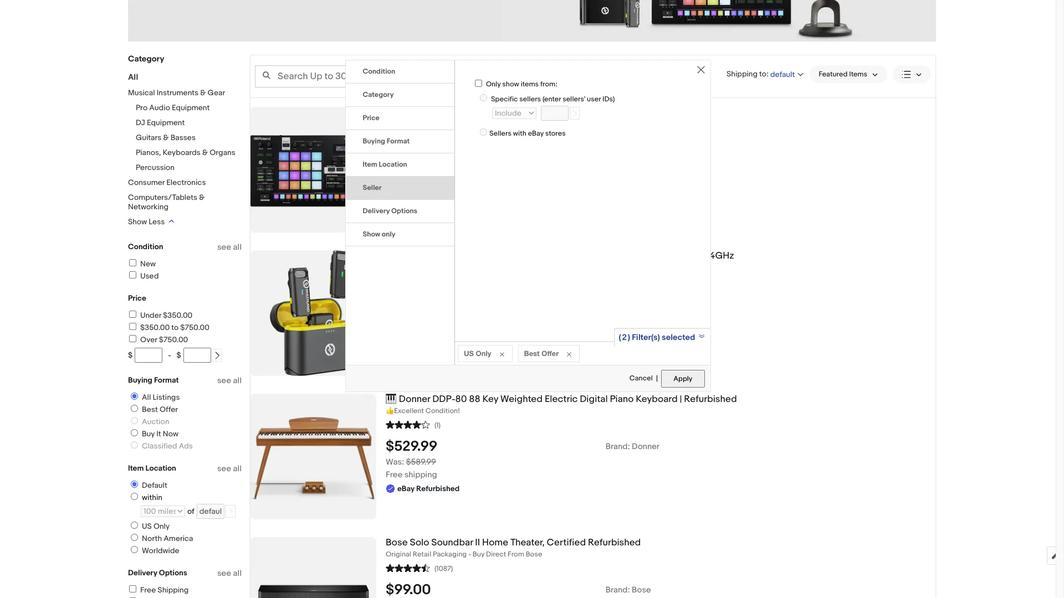Task type: locate. For each thing, give the bounding box(es) containing it.
us right us only radio
[[142, 522, 152, 532]]

1 horizontal spatial category
[[363, 90, 394, 99]]

88
[[469, 394, 481, 405]]

condition up roland
[[363, 67, 395, 76]]

All Listings radio
[[131, 393, 138, 400]]

2 see all from the top
[[217, 376, 242, 387]]

0 horizontal spatial offer
[[160, 405, 178, 415]]

ebay refurbished down shipping
[[398, 485, 460, 494]]

tab list containing condition
[[346, 60, 455, 247]]

refurbished right |
[[684, 394, 737, 405]]

category up roland
[[363, 90, 394, 99]]

show down networking at the left of page
[[128, 217, 147, 227]]

1 horizontal spatial $
[[177, 351, 181, 360]]

wireless
[[462, 251, 499, 262]]

1 vertical spatial item location
[[128, 464, 176, 474]]

1 vertical spatial $750.00
[[159, 336, 188, 345]]

1 brand: from the top
[[606, 442, 630, 452]]

3 see from the top
[[217, 464, 231, 475]]

1 horizontal spatial free
[[386, 470, 403, 481]]

$350.00 up over $750.00 link at the left of the page
[[140, 323, 170, 333]]

see all
[[217, 242, 242, 253], [217, 376, 242, 387], [217, 464, 242, 475], [217, 569, 242, 580]]

buy down ii
[[473, 551, 485, 559]]

sellers
[[490, 129, 512, 138]]

location down 114
[[379, 160, 407, 169]]

pro audio equipment link
[[136, 103, 210, 113]]

2 vertical spatial ebay refurbished
[[398, 485, 460, 494]]

only show items from:
[[486, 80, 558, 89]]

1 vertical spatial condition
[[128, 242, 163, 252]]

us
[[464, 349, 474, 358], [142, 522, 152, 532]]

0 horizontal spatial price
[[128, 294, 146, 303]]

best up auction link
[[142, 405, 158, 415]]

only up north america link
[[154, 522, 170, 532]]

0 horizontal spatial $
[[128, 351, 133, 360]]

4 see all button from the top
[[217, 569, 242, 580]]

price left roland
[[363, 114, 380, 123]]

condition
[[363, 67, 395, 76], [128, 242, 163, 252]]

3 all from the top
[[233, 464, 242, 475]]

hollyland lark m1 wireless lavalier microphone, noise cancellation 656ft 2.4ghz
[[386, 251, 735, 262]]

offer up electric at the bottom of the page
[[542, 349, 559, 358]]

buying
[[363, 137, 385, 146], [128, 376, 152, 385]]

2 ebay refurbished from the top
[[398, 291, 460, 300]]

- down over $750.00
[[168, 351, 171, 360]]

0 vertical spatial free
[[386, 470, 403, 481]]

ebay refurbished down watching
[[398, 160, 460, 170]]

america
[[164, 535, 193, 544]]

price up under $350.00 checkbox
[[128, 294, 146, 303]]

free inside the 'brand: donner was: $589.99 free shipping'
[[386, 470, 403, 481]]

ebay down 114 watching
[[398, 160, 415, 170]]

1 see all button from the top
[[217, 242, 242, 253]]

1 vertical spatial options
[[159, 569, 187, 578]]

offer down listings
[[160, 405, 178, 415]]

$350.00 to $750.00 link
[[128, 323, 210, 333]]

best
[[524, 349, 540, 358], [142, 405, 158, 415]]

dj
[[136, 118, 145, 128]]

see all for item location
[[217, 464, 242, 475]]

brand: inside the 'brand: donner was: $589.99 free shipping'
[[606, 442, 630, 452]]

Apply submit
[[662, 370, 705, 388]]

options up shipping at the bottom of the page
[[159, 569, 187, 578]]

1 $ from the left
[[128, 351, 133, 360]]

0 horizontal spatial all
[[128, 72, 138, 83]]

less
[[149, 217, 165, 227]]

2 vertical spatial only
[[154, 522, 170, 532]]

over $750.00
[[140, 336, 188, 345]]

1 horizontal spatial best offer
[[524, 349, 559, 358]]

all right all listings option
[[142, 393, 151, 403]]

under $350.00
[[140, 311, 193, 321]]

worldwide link
[[126, 547, 182, 556]]

format down roland
[[387, 137, 410, 146]]

Buy It Now radio
[[131, 430, 138, 437]]

buying up all listings option
[[128, 376, 152, 385]]

ebay refurbished
[[398, 160, 460, 170], [398, 291, 460, 300], [398, 485, 460, 494]]

0 vertical spatial item location
[[363, 160, 407, 169]]

1 vertical spatial ebay refurbished
[[398, 291, 460, 300]]

bose up original
[[386, 538, 408, 549]]

seller
[[363, 184, 382, 192]]

best up weighted
[[524, 349, 540, 358]]

show left the only
[[363, 230, 380, 239]]

equipment
[[172, 103, 210, 113], [147, 118, 185, 128]]

solo
[[410, 538, 429, 549]]

1 vertical spatial free
[[140, 586, 156, 596]]

cancel button
[[629, 370, 654, 389]]

4 out of 5 stars image
[[386, 420, 430, 430]]

refurbished down shipping
[[417, 485, 460, 494]]

0 vertical spatial category
[[128, 54, 164, 64]]

specific sellers (enter sellers' user ids)
[[491, 95, 615, 104]]

1 vertical spatial us
[[142, 522, 152, 532]]

0 vertical spatial donner
[[399, 394, 431, 405]]

original
[[386, 551, 411, 559]]

- inside bose solo soundbar ii home theater, certified refurbished original retail packaging - buy direct from bose
[[469, 551, 471, 559]]

$ left the maximum value text box
[[177, 351, 181, 360]]

all for delivery options
[[233, 569, 242, 580]]

4 see from the top
[[217, 569, 231, 580]]

583
[[516, 72, 529, 81]]

all up the musical at the left
[[128, 72, 138, 83]]

1 vertical spatial item
[[128, 464, 144, 474]]

1 vertical spatial donner
[[632, 442, 660, 452]]

1 horizontal spatial item location
[[363, 160, 407, 169]]

brand: for bose
[[606, 586, 630, 596]]

all
[[128, 72, 138, 83], [142, 393, 151, 403]]

0 horizontal spatial buying
[[128, 376, 152, 385]]

donner up 👍excellent
[[399, 394, 431, 405]]

0 horizontal spatial bose
[[386, 538, 408, 549]]

(
[[619, 333, 621, 343]]

1 horizontal spatial offer
[[542, 349, 559, 358]]

80
[[456, 394, 467, 405]]

location up default
[[146, 464, 176, 474]]

1 horizontal spatial buy
[[473, 551, 485, 559]]

see all button for condition
[[217, 242, 242, 253]]

buying format down roland
[[363, 137, 410, 146]]

see for buying format
[[217, 376, 231, 387]]

0 vertical spatial price
[[363, 114, 380, 123]]

114
[[386, 146, 397, 156]]

options
[[392, 207, 418, 216], [159, 569, 187, 578]]

$750.00 right 'to'
[[180, 323, 210, 333]]

keyboards
[[163, 148, 201, 158]]

0 horizontal spatial options
[[159, 569, 187, 578]]

see all for condition
[[217, 242, 242, 253]]

- right packaging
[[469, 551, 471, 559]]

buying left 114
[[363, 137, 385, 146]]

583 results
[[516, 72, 557, 81]]

over $750.00 link
[[128, 336, 188, 345]]

3 see all button from the top
[[217, 464, 242, 475]]

0 vertical spatial best
[[524, 349, 540, 358]]

best offer up electric at the bottom of the page
[[524, 349, 559, 358]]

Used checkbox
[[129, 272, 136, 279]]

all for buying format
[[233, 376, 242, 387]]

free shipping link
[[128, 586, 189, 596]]

submit price range image
[[213, 352, 221, 360]]

direct
[[486, 551, 506, 559]]

guitars & basses link
[[136, 133, 196, 143]]

1 vertical spatial price
[[128, 294, 146, 303]]

0 vertical spatial buying
[[363, 137, 385, 146]]

show less button
[[128, 217, 174, 227]]

0 vertical spatial buying format
[[363, 137, 410, 146]]

0 vertical spatial show
[[128, 217, 147, 227]]

format up listings
[[154, 376, 179, 385]]

$750.00 down $350.00 to $750.00
[[159, 336, 188, 345]]

0 horizontal spatial category
[[128, 54, 164, 64]]

studio
[[531, 107, 559, 118]]

watching
[[399, 146, 433, 156]]

0 horizontal spatial donner
[[399, 394, 431, 405]]

item up seller
[[363, 160, 378, 169]]

Minimum Value text field
[[135, 348, 163, 363]]

computers/tablets
[[128, 193, 198, 202]]

see all for buying format
[[217, 376, 242, 387]]

item location inside tab list
[[363, 160, 407, 169]]

verselab
[[418, 107, 456, 118]]

free right free shipping option
[[140, 586, 156, 596]]

$350.00 up 'to'
[[163, 311, 193, 321]]

1 vertical spatial -
[[469, 551, 471, 559]]

0 vertical spatial delivery options
[[363, 207, 418, 216]]

only right only show items from: option
[[486, 80, 501, 89]]

ebay refurbished down the lark
[[398, 291, 460, 300]]

3 see all from the top
[[217, 464, 242, 475]]

classified ads link
[[126, 442, 195, 451]]

1 horizontal spatial -
[[469, 551, 471, 559]]

us up the 88
[[464, 349, 474, 358]]

item up default radio
[[128, 464, 144, 474]]

0 vertical spatial bose
[[386, 538, 408, 549]]

1 horizontal spatial price
[[363, 114, 380, 123]]

0 horizontal spatial condition
[[128, 242, 163, 252]]

buying format up all listings link
[[128, 376, 179, 385]]

🎹 donner ddp-80 88 key weighted electric digital piano keyboard | refurbished 👍excellent condition!
[[386, 394, 737, 416]]

4 all from the top
[[233, 569, 242, 580]]

1 all from the top
[[233, 242, 242, 253]]

options up the only
[[392, 207, 418, 216]]

0 vertical spatial buy
[[142, 430, 155, 439]]

delivery options up 'free shipping' link
[[128, 569, 187, 578]]

item location
[[363, 160, 407, 169], [128, 464, 176, 474]]

bose down theater,
[[526, 551, 543, 559]]

buy left it
[[142, 430, 155, 439]]

Auction radio
[[131, 418, 138, 425]]

ebay right with
[[528, 129, 544, 138]]

bose down original retail packaging - buy direct from bose text box
[[632, 586, 651, 596]]

selected
[[662, 333, 696, 343]]

2 vertical spatial bose
[[632, 586, 651, 596]]

used
[[140, 272, 159, 281]]

tab list
[[346, 60, 455, 247]]

1 vertical spatial show
[[363, 230, 380, 239]]

category
[[128, 54, 164, 64], [363, 90, 394, 99]]

category up the musical at the left
[[128, 54, 164, 64]]

donner inside the 'brand: donner was: $589.99 free shipping'
[[632, 442, 660, 452]]

0 horizontal spatial -
[[168, 351, 171, 360]]

4 see all from the top
[[217, 569, 242, 580]]

equipment down the instruments
[[172, 103, 210, 113]]

over
[[140, 336, 157, 345]]

1 horizontal spatial donner
[[632, 442, 660, 452]]

roland verselab mv-1 production studio refurbished image
[[251, 107, 377, 233]]

hollyland lark m1 wireless lavalier microphone, noise cancellation 656ft 2.4ghz image
[[270, 251, 357, 377]]

donner inside 🎹 donner ddp-80 88 key weighted electric digital piano keyboard | refurbished 👍excellent condition!
[[399, 394, 431, 405]]

sellers
[[520, 95, 541, 104]]

all
[[233, 242, 242, 253], [233, 376, 242, 387], [233, 464, 242, 475], [233, 569, 242, 580]]

1 horizontal spatial us
[[464, 349, 474, 358]]

item
[[363, 160, 378, 169], [128, 464, 144, 474]]

default link
[[126, 481, 170, 491]]

only up key
[[476, 349, 492, 358]]

all inside all musical instruments & gear pro audio equipment dj equipment guitars & basses pianos, keyboards & organs percussion consumer electronics computers/tablets & networking show less
[[128, 72, 138, 83]]

2 brand: from the top
[[606, 586, 630, 596]]

1 vertical spatial location
[[146, 464, 176, 474]]

0 vertical spatial location
[[379, 160, 407, 169]]

1 vertical spatial brand:
[[606, 586, 630, 596]]

1 horizontal spatial item
[[363, 160, 378, 169]]

3 ebay refurbished from the top
[[398, 485, 460, 494]]

m1
[[449, 251, 460, 262]]

0 horizontal spatial free
[[140, 586, 156, 596]]

free down was: at the bottom left of page
[[386, 470, 403, 481]]

bose solo soundbar ii home theater, certified refurbished original retail packaging - buy direct from bose
[[386, 538, 641, 559]]

-
[[168, 351, 171, 360], [469, 551, 471, 559]]

1 vertical spatial buy
[[473, 551, 485, 559]]

delivery options up the only
[[363, 207, 418, 216]]

1 horizontal spatial all
[[142, 393, 151, 403]]

1
[[476, 107, 479, 118]]

show inside all musical instruments & gear pro audio equipment dj equipment guitars & basses pianos, keyboards & organs percussion consumer electronics computers/tablets & networking show less
[[128, 217, 147, 227]]

1 vertical spatial buying format
[[128, 376, 179, 385]]

donner for brand:
[[632, 442, 660, 452]]

donner
[[399, 394, 431, 405], [632, 442, 660, 452]]

lark
[[429, 251, 447, 262]]

1 horizontal spatial delivery
[[363, 207, 390, 216]]

see all button for item location
[[217, 464, 242, 475]]

item location up default
[[128, 464, 176, 474]]

1 horizontal spatial best
[[524, 349, 540, 358]]

condition up new
[[128, 242, 163, 252]]

2 see from the top
[[217, 376, 231, 387]]

item location down 114
[[363, 160, 407, 169]]

Only show items from: checkbox
[[475, 80, 482, 87]]

computers/tablets & networking link
[[128, 193, 205, 212]]

within radio
[[131, 494, 138, 501]]

2 $ from the left
[[177, 351, 181, 360]]

0 horizontal spatial delivery
[[128, 569, 157, 578]]

$
[[128, 351, 133, 360], [177, 351, 181, 360]]

equipment up "guitars & basses" link
[[147, 118, 185, 128]]

0 vertical spatial us only
[[464, 349, 492, 358]]

stores
[[546, 129, 566, 138]]

default text field
[[197, 505, 224, 520]]

1 horizontal spatial bose
[[526, 551, 543, 559]]

0 horizontal spatial show
[[128, 217, 147, 227]]

1 vertical spatial category
[[363, 90, 394, 99]]

0 vertical spatial all
[[128, 72, 138, 83]]

home
[[482, 538, 509, 549]]

( 2 ) filter(s) selected
[[619, 333, 696, 343]]

best offer down all listings
[[142, 405, 178, 415]]

cancellation
[[620, 251, 675, 262]]

go image
[[227, 509, 234, 516]]

1 see all from the top
[[217, 242, 242, 253]]

4.5 out of 5 stars image
[[386, 563, 430, 574]]

mv-
[[459, 107, 476, 118]]

brand:
[[606, 442, 630, 452], [606, 586, 630, 596]]

1 ebay refurbished from the top
[[398, 160, 460, 170]]

)
[[628, 333, 631, 343]]

ebay down shipping
[[398, 485, 415, 494]]

refurbished
[[561, 107, 614, 118], [417, 160, 460, 170], [417, 291, 460, 300], [684, 394, 737, 405], [417, 485, 460, 494], [588, 538, 641, 549]]

1 horizontal spatial condition
[[363, 67, 395, 76]]

from:
[[541, 80, 558, 89]]

0 vertical spatial options
[[392, 207, 418, 216]]

& left gear
[[200, 88, 206, 98]]

Original Retail Packaging - Buy Direct From Bose text field
[[386, 551, 936, 560]]

all listings
[[142, 393, 180, 403]]

0 horizontal spatial delivery options
[[128, 569, 187, 578]]

& left organs
[[202, 148, 208, 158]]

all for all listings
[[142, 393, 151, 403]]

see all button for delivery options
[[217, 569, 242, 580]]

offer
[[542, 349, 559, 358], [160, 405, 178, 415]]

$ down over $750.00 checkbox
[[128, 351, 133, 360]]

lavalier
[[501, 251, 534, 262]]

donner down the 👍excellent condition! text field
[[632, 442, 660, 452]]

new link
[[128, 260, 156, 269]]

Default radio
[[131, 481, 138, 489]]

us only up north
[[142, 522, 170, 532]]

0 horizontal spatial us only
[[142, 522, 170, 532]]

north america
[[142, 535, 193, 544]]

North America radio
[[131, 535, 138, 542]]

us only up the 88
[[464, 349, 492, 358]]

2 see all button from the top
[[217, 376, 242, 387]]

brand: for donner
[[606, 442, 630, 452]]

refurbished up original retail packaging - buy direct from bose text box
[[588, 538, 641, 549]]

2 horizontal spatial bose
[[632, 586, 651, 596]]

0 vertical spatial best offer
[[524, 349, 559, 358]]

0 vertical spatial $750.00
[[180, 323, 210, 333]]

2 all from the top
[[233, 376, 242, 387]]

packaging
[[433, 551, 467, 559]]

0 vertical spatial item
[[363, 160, 378, 169]]

delivery up free shipping option
[[128, 569, 157, 578]]

0 horizontal spatial us
[[142, 522, 152, 532]]

1 see from the top
[[217, 242, 231, 253]]

delivery up show only
[[363, 207, 390, 216]]

1 vertical spatial equipment
[[147, 118, 185, 128]]

(1)
[[435, 421, 441, 430]]

ids)
[[603, 95, 615, 104]]

guitars
[[136, 133, 162, 143]]

now
[[163, 430, 179, 439]]



Task type: vqa. For each thing, say whether or not it's contained in the screenshot.
Brand: for Donner
yes



Task type: describe. For each thing, give the bounding box(es) containing it.
price inside tab list
[[363, 114, 380, 123]]

1 vertical spatial delivery
[[128, 569, 157, 578]]

default
[[142, 481, 167, 491]]

0 vertical spatial -
[[168, 351, 171, 360]]

Over $750.00 checkbox
[[129, 336, 136, 343]]

organs
[[210, 148, 236, 158]]

0 horizontal spatial item location
[[128, 464, 176, 474]]

refurbished down watching
[[417, 160, 460, 170]]

(1087)
[[435, 565, 453, 574]]

brand: donner was: $589.99 free shipping
[[386, 442, 660, 481]]

ads
[[179, 442, 193, 451]]

1 horizontal spatial options
[[392, 207, 418, 216]]

1 horizontal spatial us only
[[464, 349, 492, 358]]

percussion link
[[136, 163, 175, 172]]

Under $350.00 checkbox
[[129, 311, 136, 318]]

to
[[172, 323, 179, 333]]

keyboard
[[636, 394, 678, 405]]

all for item location
[[233, 464, 242, 475]]

hollyland
[[386, 251, 426, 262]]

$ for the maximum value text box
[[177, 351, 181, 360]]

(1) link
[[386, 420, 441, 430]]

US Only radio
[[131, 522, 138, 530]]

Classified Ads radio
[[131, 442, 138, 449]]

1 horizontal spatial location
[[379, 160, 407, 169]]

roland verselab mv-1 production studio refurbished link
[[386, 107, 936, 119]]

1 vertical spatial only
[[476, 349, 492, 358]]

auction
[[142, 418, 169, 427]]

0 horizontal spatial buying format
[[128, 376, 179, 385]]

pro
[[136, 103, 148, 113]]

networking
[[128, 202, 169, 212]]

category inside tab list
[[363, 90, 394, 99]]

basses
[[171, 133, 196, 143]]

1 vertical spatial format
[[154, 376, 179, 385]]

see all button for buying format
[[217, 376, 242, 387]]

Maximum Value text field
[[183, 348, 211, 363]]

$589.99
[[406, 457, 436, 468]]

sellers'
[[563, 95, 586, 104]]

ebay refurbished for $529.99
[[398, 485, 460, 494]]

theater,
[[511, 538, 545, 549]]

it
[[157, 430, 161, 439]]

🎹
[[386, 394, 397, 405]]

0 vertical spatial us
[[464, 349, 474, 358]]

worldwide
[[142, 547, 179, 556]]

0 vertical spatial condition
[[363, 67, 395, 76]]

1 horizontal spatial buying
[[363, 137, 385, 146]]

👍excellent
[[386, 407, 424, 416]]

submit seller name image
[[571, 110, 579, 118]]

1 horizontal spatial format
[[387, 137, 410, 146]]

all for all musical instruments & gear pro audio equipment dj equipment guitars & basses pianos, keyboards & organs percussion consumer electronics computers/tablets & networking show less
[[128, 72, 138, 83]]

production
[[481, 107, 529, 118]]

New checkbox
[[129, 260, 136, 267]]

1 vertical spatial offer
[[160, 405, 178, 415]]

🎹 donner ddp-80 88 key weighted electric digital piano keyboard | refurbished link
[[386, 394, 936, 406]]

bose solo soundbar ii home theater, certified refurbished image
[[251, 554, 377, 599]]

roland
[[386, 107, 416, 118]]

used link
[[128, 272, 159, 281]]

1 horizontal spatial delivery options
[[363, 207, 418, 216]]

ebay refurbished for $527.99
[[398, 160, 460, 170]]

see for delivery options
[[217, 569, 231, 580]]

see for condition
[[217, 242, 231, 253]]

only
[[382, 230, 396, 239]]

(enter
[[543, 95, 561, 104]]

certified
[[547, 538, 586, 549]]

0 vertical spatial $350.00
[[163, 311, 193, 321]]

specific
[[491, 95, 518, 104]]

audio
[[149, 103, 170, 113]]

0 vertical spatial only
[[486, 80, 501, 89]]

& down electronics
[[199, 193, 205, 202]]

condition!
[[426, 407, 460, 416]]

1 vertical spatial delivery options
[[128, 569, 187, 578]]

auction link
[[126, 418, 172, 427]]

classified ads
[[142, 442, 193, 451]]

bose solo soundbar ii home theater, certified refurbished link
[[386, 538, 936, 549]]

& down dj equipment link
[[163, 133, 169, 143]]

from
[[508, 551, 525, 559]]

🎹 donner ddp-80 88 key weighted electric digital piano keyboard | refurbished image
[[251, 394, 377, 520]]

656ft
[[677, 251, 700, 262]]

Specific sellers (enter sellers' user IDs) radio
[[480, 94, 487, 101]]

0 horizontal spatial buy
[[142, 430, 155, 439]]

items
[[521, 80, 539, 89]]

all for condition
[[233, 242, 242, 253]]

weighted
[[501, 394, 543, 405]]

ddp-
[[433, 394, 456, 405]]

0 horizontal spatial location
[[146, 464, 176, 474]]

Free Shipping checkbox
[[129, 586, 136, 593]]

hollyland lark m1 wireless lavalier microphone, noise cancellation 656ft 2.4ghz link
[[386, 251, 936, 262]]

us only link
[[126, 522, 172, 532]]

donner for 🎹
[[399, 394, 431, 405]]

north america link
[[126, 535, 196, 544]]

buy it now
[[142, 430, 179, 439]]

see all for delivery options
[[217, 569, 242, 580]]

show only
[[363, 230, 396, 239]]

👍Excellent Condition! text field
[[386, 407, 936, 416]]

within
[[142, 494, 162, 503]]

ebay down hollyland
[[398, 291, 415, 300]]

Best Offer radio
[[131, 405, 138, 413]]

$350.00 to $750.00 checkbox
[[129, 323, 136, 331]]

shipping
[[405, 470, 437, 481]]

percussion
[[136, 163, 175, 172]]

piano
[[610, 394, 634, 405]]

0 vertical spatial delivery
[[363, 207, 390, 216]]

sellers with ebay stores
[[490, 129, 566, 138]]

0 vertical spatial offer
[[542, 349, 559, 358]]

musical instruments & gear link
[[128, 88, 225, 98]]

buying format inside tab list
[[363, 137, 410, 146]]

1 vertical spatial buying
[[128, 376, 152, 385]]

noise
[[592, 251, 617, 262]]

(1087) link
[[386, 563, 453, 574]]

gear
[[208, 88, 225, 98]]

see for item location
[[217, 464, 231, 475]]

close image
[[697, 66, 705, 74]]

1 vertical spatial $350.00
[[140, 323, 170, 333]]

0 horizontal spatial best
[[142, 405, 158, 415]]

item inside tab list
[[363, 160, 378, 169]]

Enter seller's name or multiple seller names separated by a comma or a space text field
[[541, 106, 569, 121]]

retail
[[413, 551, 432, 559]]

with
[[513, 129, 527, 138]]

Worldwide radio
[[131, 547, 138, 554]]

instruments
[[157, 88, 199, 98]]

refurbished inside 🎹 donner ddp-80 88 key weighted electric digital piano keyboard | refurbished 👍excellent condition!
[[684, 394, 737, 405]]

consumer electronics link
[[128, 178, 206, 187]]

1 vertical spatial us only
[[142, 522, 170, 532]]

refurbished down user
[[561, 107, 614, 118]]

1 vertical spatial bose
[[526, 551, 543, 559]]

0 vertical spatial equipment
[[172, 103, 210, 113]]

1 horizontal spatial show
[[363, 230, 380, 239]]

listings
[[153, 393, 180, 403]]

of
[[187, 507, 195, 517]]

0 horizontal spatial best offer
[[142, 405, 178, 415]]

refurbished inside bose solo soundbar ii home theater, certified refurbished original retail packaging - buy direct from bose
[[588, 538, 641, 549]]

Sellers with eBay stores radio
[[480, 129, 487, 136]]

buy inside bose solo soundbar ii home theater, certified refurbished original retail packaging - buy direct from bose
[[473, 551, 485, 559]]

consumer
[[128, 178, 165, 187]]

$527.99
[[386, 127, 437, 144]]

ii
[[475, 538, 480, 549]]

$ for minimum value text box
[[128, 351, 133, 360]]

under
[[140, 311, 161, 321]]

buy it now link
[[126, 430, 181, 439]]

classified
[[142, 442, 177, 451]]

under $350.00 link
[[128, 311, 193, 321]]

$529.99
[[386, 439, 438, 456]]

refurbished down the lark
[[417, 291, 460, 300]]



